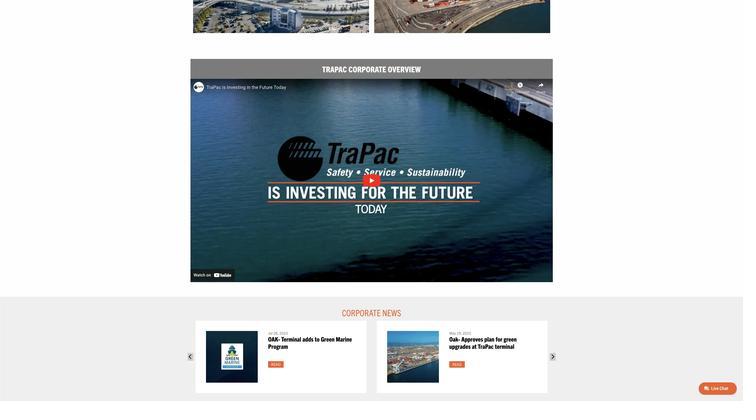 Task type: describe. For each thing, give the bounding box(es) containing it.
solid image
[[188, 354, 193, 361]]

jul 26, 2023 oak- terminal adds to green marine program
[[268, 331, 352, 351]]

at
[[472, 343, 477, 351]]

2023 for approves
[[463, 331, 471, 336]]

program
[[268, 343, 288, 351]]

solid image
[[550, 354, 556, 361]]

read for oak- approves plan for green upgrades at trapac terminal
[[452, 363, 462, 367]]

read link for oak- approves plan for green upgrades at trapac terminal
[[449, 362, 465, 368]]

26,
[[273, 331, 279, 336]]

marine
[[336, 336, 352, 343]]

0 vertical spatial corporate
[[349, 64, 386, 74]]

for
[[496, 336, 502, 343]]

approves
[[461, 336, 483, 343]]

oak-
[[268, 336, 280, 343]]

may
[[449, 331, 456, 336]]

2023 for terminal
[[279, 331, 288, 336]]



Task type: vqa. For each thing, say whether or not it's contained in the screenshot.
Service link
no



Task type: locate. For each thing, give the bounding box(es) containing it.
read link for oak- terminal adds to green marine program
[[268, 362, 284, 368]]

0 horizontal spatial 2023
[[279, 331, 288, 336]]

0 horizontal spatial read
[[271, 363, 281, 367]]

2 read link from the left
[[449, 362, 465, 368]]

terminal
[[495, 343, 514, 351]]

1 horizontal spatial trapac
[[478, 343, 494, 351]]

2023 right 26, on the left
[[279, 331, 288, 336]]

read link down program
[[268, 362, 284, 368]]

2023 inside jul 26, 2023 oak- terminal adds to green marine program
[[279, 331, 288, 336]]

1 vertical spatial corporate
[[342, 308, 381, 319]]

trapac corporate overview
[[322, 64, 421, 74]]

1 read from the left
[[271, 363, 281, 367]]

1 horizontal spatial read
[[452, 363, 462, 367]]

corporate news
[[342, 308, 401, 319]]

green
[[504, 336, 517, 343]]

trapac inside may 19, 2023 oak- approves plan for green upgrades at trapac terminal
[[478, 343, 494, 351]]

19,
[[457, 331, 462, 336]]

1 vertical spatial trapac
[[478, 343, 494, 351]]

news
[[382, 308, 401, 319]]

read down upgrades on the right of page
[[452, 363, 462, 367]]

read link
[[268, 362, 284, 368], [449, 362, 465, 368]]

to
[[315, 336, 320, 343]]

2023 inside may 19, 2023 oak- approves plan for green upgrades at trapac terminal
[[463, 331, 471, 336]]

1 horizontal spatial 2023
[[463, 331, 471, 336]]

corporate
[[349, 64, 386, 74], [342, 308, 381, 319]]

overview
[[388, 64, 421, 74]]

upgrades
[[449, 343, 471, 351]]

trapac
[[322, 64, 347, 74], [478, 343, 494, 351]]

read for oak- terminal adds to green marine program
[[271, 363, 281, 367]]

1 read link from the left
[[268, 362, 284, 368]]

1 2023 from the left
[[279, 331, 288, 336]]

2023
[[279, 331, 288, 336], [463, 331, 471, 336]]

plan
[[484, 336, 494, 343]]

read link down upgrades on the right of page
[[449, 362, 465, 368]]

read down program
[[271, 363, 281, 367]]

adds
[[302, 336, 313, 343]]

may 19, 2023 oak- approves plan for green upgrades at trapac terminal
[[449, 331, 517, 351]]

0 vertical spatial trapac
[[322, 64, 347, 74]]

0 horizontal spatial read link
[[268, 362, 284, 368]]

jul
[[268, 331, 273, 336]]

0 horizontal spatial trapac
[[322, 64, 347, 74]]

oak-
[[449, 336, 460, 343]]

green
[[321, 336, 335, 343]]

2023 right "19,"
[[463, 331, 471, 336]]

1 horizontal spatial read link
[[449, 362, 465, 368]]

2 2023 from the left
[[463, 331, 471, 336]]

terminal
[[281, 336, 301, 343]]

2 read from the left
[[452, 363, 462, 367]]

read
[[271, 363, 281, 367], [452, 363, 462, 367]]



